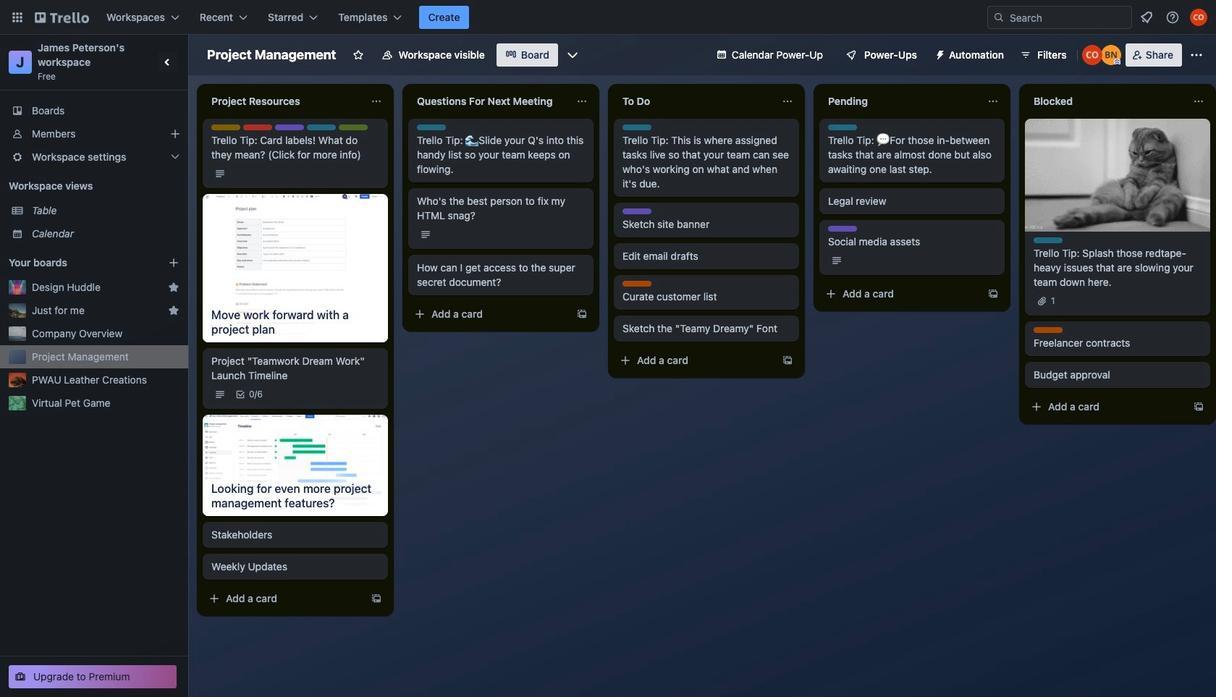 Task type: locate. For each thing, give the bounding box(es) containing it.
color: purple, title: "design team" element
[[275, 125, 304, 130], [623, 209, 652, 214], [828, 226, 857, 232]]

2 vertical spatial create from template… image
[[371, 593, 382, 604]]

1 horizontal spatial color: orange, title: "one more step" element
[[1034, 327, 1063, 333]]

0 vertical spatial color: purple, title: "design team" element
[[275, 125, 304, 130]]

2 horizontal spatial create from template… image
[[1193, 401, 1205, 413]]

1 horizontal spatial christina overa (christinaovera) image
[[1190, 9, 1208, 26]]

0 horizontal spatial color: purple, title: "design team" element
[[275, 125, 304, 130]]

show menu image
[[1189, 48, 1204, 62]]

create from template… image
[[987, 288, 999, 300], [782, 355, 793, 366]]

2 horizontal spatial color: purple, title: "design team" element
[[828, 226, 857, 232]]

0 vertical spatial create from template… image
[[576, 308, 588, 320]]

0 horizontal spatial create from template… image
[[782, 355, 793, 366]]

color: red, title: "priority" element
[[243, 125, 272, 130]]

color: orange, title: "one more step" element
[[623, 281, 652, 287], [1034, 327, 1063, 333]]

None text field
[[614, 90, 776, 113], [1025, 90, 1187, 113], [614, 90, 776, 113], [1025, 90, 1187, 113]]

0 horizontal spatial color: orange, title: "one more step" element
[[623, 281, 652, 287]]

1 vertical spatial color: orange, title: "one more step" element
[[1034, 327, 1063, 333]]

back to home image
[[35, 6, 89, 29]]

2 vertical spatial color: purple, title: "design team" element
[[828, 226, 857, 232]]

ben nelson (bennelson96) image
[[1101, 45, 1121, 65]]

1 vertical spatial christina overa (christinaovera) image
[[1082, 45, 1102, 65]]

christina overa (christinaovera) image left this member is an admin of this board. image
[[1082, 45, 1102, 65]]

1 vertical spatial create from template… image
[[1193, 401, 1205, 413]]

christina overa (christinaovera) image
[[1190, 9, 1208, 26], [1082, 45, 1102, 65]]

0 vertical spatial create from template… image
[[987, 288, 999, 300]]

color: sky, title: "trello tip" element
[[307, 125, 336, 130], [417, 125, 446, 130], [623, 125, 652, 130], [828, 125, 857, 130], [1034, 237, 1063, 243]]

your boards with 6 items element
[[9, 254, 146, 271]]

create from template… image
[[576, 308, 588, 320], [1193, 401, 1205, 413], [371, 593, 382, 604]]

1 vertical spatial starred icon image
[[168, 305, 180, 316]]

0 notifications image
[[1138, 9, 1155, 26]]

customize views image
[[565, 48, 580, 62]]

0 vertical spatial starred icon image
[[168, 282, 180, 293]]

1 horizontal spatial create from template… image
[[987, 288, 999, 300]]

starred icon image
[[168, 282, 180, 293], [168, 305, 180, 316]]

color: lime, title: "halp" element
[[339, 125, 368, 130]]

1 vertical spatial create from template… image
[[782, 355, 793, 366]]

None text field
[[203, 90, 365, 113], [408, 90, 570, 113], [820, 90, 982, 113], [203, 90, 365, 113], [408, 90, 570, 113], [820, 90, 982, 113]]

christina overa (christinaovera) image right open information menu icon at the top
[[1190, 9, 1208, 26]]

1 horizontal spatial color: purple, title: "design team" element
[[623, 209, 652, 214]]



Task type: describe. For each thing, give the bounding box(es) containing it.
open information menu image
[[1166, 10, 1180, 25]]

0 horizontal spatial christina overa (christinaovera) image
[[1082, 45, 1102, 65]]

1 horizontal spatial create from template… image
[[576, 308, 588, 320]]

1 vertical spatial color: purple, title: "design team" element
[[623, 209, 652, 214]]

Search field
[[1005, 7, 1132, 28]]

1 starred icon image from the top
[[168, 282, 180, 293]]

2 starred icon image from the top
[[168, 305, 180, 316]]

0 horizontal spatial create from template… image
[[371, 593, 382, 604]]

primary element
[[0, 0, 1216, 35]]

0 vertical spatial christina overa (christinaovera) image
[[1190, 9, 1208, 26]]

workspace navigation collapse icon image
[[158, 52, 178, 72]]

star or unstar board image
[[352, 49, 364, 61]]

Board name text field
[[200, 43, 344, 67]]

color: yellow, title: "copy request" element
[[211, 125, 240, 130]]

add board image
[[168, 257, 180, 269]]

sm image
[[929, 43, 949, 64]]

0 vertical spatial color: orange, title: "one more step" element
[[623, 281, 652, 287]]

this member is an admin of this board. image
[[1114, 59, 1121, 65]]

search image
[[993, 12, 1005, 23]]



Task type: vqa. For each thing, say whether or not it's contained in the screenshot.
the Add board IMAGE
yes



